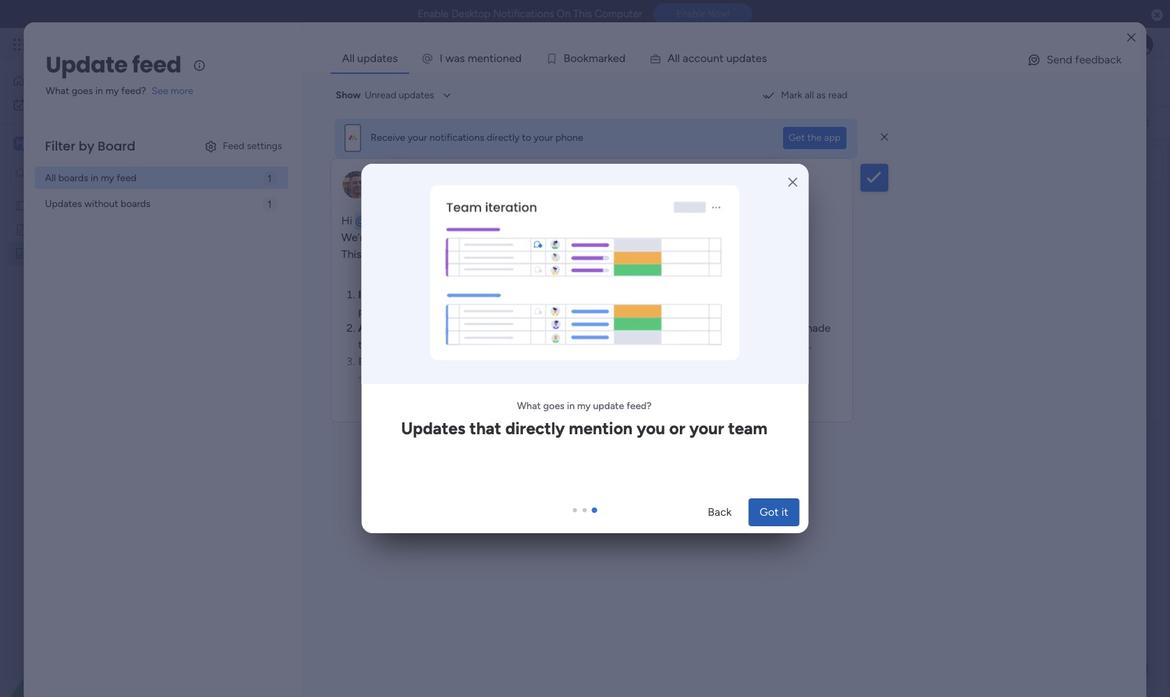 Task type: vqa. For each thing, say whether or not it's contained in the screenshot.
for inside the PLAN, MANAGE AND TRACK ALL TYPES OF WORK, EVEN FOR THE MOST COMPLEX PROJECTS AND WORKFLOWS WITH EASE.
yes



Task type: locate. For each thing, give the bounding box(es) containing it.
all updates link
[[331, 45, 409, 72]]

filter left arrow down icon
[[674, 117, 696, 129]]

1 horizontal spatial lottie animation image
[[360, 164, 809, 384]]

blocks
[[621, 338, 653, 351]]

2 vertical spatial all
[[516, 321, 527, 335]]

1 vertical spatial filter
[[45, 137, 75, 155]]

1 horizontal spatial new dashboard
[[210, 68, 385, 99]]

t
[[490, 52, 494, 65], [720, 52, 724, 65], [752, 52, 756, 65]]

feed? up the you
[[627, 401, 652, 412]]

Search in workspace field
[[29, 166, 117, 182]]

1 horizontal spatial new
[[210, 68, 257, 99]]

goes down update
[[72, 85, 93, 97]]

mark all as read
[[782, 89, 848, 101]]

m for a
[[589, 52, 599, 65]]

1 vertical spatial all
[[583, 288, 593, 301]]

more dots image down filter popup button
[[647, 160, 657, 171]]

2 l from the left
[[678, 52, 680, 65]]

0 vertical spatial lottie animation element
[[360, 164, 809, 384]]

very
[[394, 247, 416, 261]]

1 horizontal spatial lottie animation element
[[360, 164, 809, 384]]

as down techie
[[630, 372, 641, 385]]

s right the w
[[460, 52, 465, 65]]

to
[[522, 132, 532, 144], [584, 247, 595, 261], [696, 338, 707, 351], [600, 355, 611, 368], [672, 355, 682, 368]]

and left 'robust:'
[[404, 288, 423, 301]]

hi
[[342, 214, 353, 227]]

updates up meeting notes
[[45, 198, 82, 210]]

feed?
[[121, 85, 146, 97], [627, 401, 652, 412]]

0 vertical spatial of
[[471, 247, 482, 261]]

close image
[[1128, 32, 1136, 43]]

you inside you don't have to be a techie to feel confident in getting started, which makes onboarding anyone in your team as simple as using their phone.
[[524, 355, 543, 368]]

new dashboard down meeting notes
[[33, 247, 103, 259]]

2 d from the left
[[620, 52, 626, 65]]

1 horizontal spatial enable
[[677, 9, 706, 20]]

my
[[33, 200, 46, 211]]

on
[[557, 8, 571, 20]]

boards up my first board
[[58, 172, 88, 184]]

in up updates without boards
[[91, 172, 98, 184]]

getting
[[769, 355, 806, 368]]

got
[[760, 506, 779, 519]]

your right receive
[[408, 132, 427, 144]]

0 vertical spatial all
[[342, 52, 355, 65]]

new dashboard banner
[[185, 61, 1171, 140]]

1 horizontal spatial t
[[720, 52, 724, 65]]

0 vertical spatial what
[[46, 85, 69, 97]]

get the app
[[789, 132, 841, 143]]

feed down board
[[117, 172, 137, 184]]

more dots image down 'settings' image
[[1136, 160, 1146, 171]]

1 vertical spatial lottie animation element
[[0, 557, 178, 698]]

feel
[[685, 355, 704, 368]]

1 horizontal spatial d
[[620, 52, 626, 65]]

hi @kendall parks , we're so glad you're here. this is the very beginning of your team's journey to exceptional teamwork.
[[342, 214, 715, 261]]

a right be
[[629, 355, 635, 368]]

more inside 'button'
[[586, 401, 612, 414]]

of inside hi @kendall parks , we're so glad you're here. this is the very beginning of your team's journey to exceptional teamwork.
[[471, 247, 482, 261]]

for inside plan, manage and track all types of work, even for the most complex projects and workflows with ease.
[[697, 288, 711, 301]]

1 n from the left
[[484, 52, 490, 65]]

enable now! button
[[654, 4, 753, 25]]

1 vertical spatial all
[[45, 172, 56, 184]]

what down anyone
[[517, 401, 541, 412]]

more dots image
[[647, 160, 657, 171], [1136, 160, 1146, 171]]

what goes in my feed? see more
[[46, 85, 193, 97]]

s right 'p'
[[762, 52, 767, 65]]

2 k from the left
[[608, 52, 613, 65]]

e right i
[[509, 52, 516, 65]]

d down enable now! button
[[740, 52, 746, 65]]

you inside it all starts with a customizable board. you can pick a ready-made template, make it your own, and choose the building blocks needed to jumpstart your work.
[[697, 321, 716, 335]]

e right r
[[613, 52, 620, 65]]

0 vertical spatial all
[[805, 89, 815, 101]]

0 horizontal spatial d
[[516, 52, 522, 65]]

0 horizontal spatial n
[[484, 52, 490, 65]]

1 horizontal spatial m
[[589, 52, 599, 65]]

1 vertical spatial boards
[[121, 198, 151, 210]]

0 horizontal spatial team
[[602, 372, 627, 385]]

all right the track
[[583, 288, 593, 301]]

d right i
[[516, 52, 522, 65]]

settings image
[[1137, 116, 1151, 130]]

mention
[[569, 419, 633, 439]]

it up easy onboarding, fast adoption:
[[438, 338, 445, 351]]

0 horizontal spatial new dashboard
[[33, 247, 103, 259]]

chart down arrow down icon
[[707, 156, 743, 174]]

0 horizontal spatial all
[[516, 321, 527, 335]]

in
[[95, 85, 103, 97], [91, 172, 98, 184], [758, 355, 767, 368], [565, 372, 574, 385], [567, 401, 575, 412]]

1 horizontal spatial for
[[697, 288, 711, 301]]

read more button
[[331, 394, 853, 422]]

0 horizontal spatial it
[[438, 338, 445, 351]]

0 horizontal spatial with
[[478, 305, 499, 318]]

1 vertical spatial team
[[729, 419, 768, 439]]

d for i w a s m e n t i o n e d
[[516, 52, 522, 65]]

all inside button
[[805, 89, 815, 101]]

1 chart from the left
[[218, 156, 254, 174]]

pick
[[739, 321, 760, 335]]

0 vertical spatial public board image
[[15, 199, 28, 212]]

my down the update feed
[[105, 85, 119, 97]]

board right first
[[68, 200, 94, 211]]

0 horizontal spatial you
[[524, 355, 543, 368]]

goes for more
[[72, 85, 93, 97]]

and down intuitive and robust:
[[403, 305, 421, 318]]

and
[[404, 288, 423, 301], [534, 288, 552, 301], [403, 305, 421, 318], [499, 338, 517, 351]]

choose
[[520, 338, 557, 351]]

more
[[171, 85, 193, 97], [586, 401, 612, 414]]

team inside you don't have to be a techie to feel confident in getting started, which makes onboarding anyone in your team as simple as using their phone.
[[602, 372, 627, 385]]

of
[[471, 247, 482, 261], [627, 288, 638, 301]]

you
[[697, 321, 716, 335], [524, 355, 543, 368]]

2 public board image from the top
[[15, 223, 28, 236]]

the left most on the top right of the page
[[714, 288, 730, 301]]

Chart field
[[214, 156, 257, 174], [703, 156, 747, 174]]

0 vertical spatial for
[[697, 288, 711, 301]]

0 horizontal spatial k
[[584, 52, 589, 65]]

3 t from the left
[[752, 52, 756, 65]]

roy
[[377, 178, 396, 191]]

0 vertical spatial :
[[1133, 290, 1135, 302]]

my inside what goes in my update feed? updates that directly mention you or your team
[[578, 401, 591, 412]]

of inside plan, manage and track all types of work, even for the most complex projects and workflows with ease.
[[627, 288, 638, 301]]

m left i
[[468, 52, 478, 65]]

0 horizontal spatial m
[[468, 52, 478, 65]]

goes
[[72, 85, 93, 97], [544, 401, 565, 412]]

you left can
[[697, 321, 716, 335]]

beginning
[[419, 247, 468, 261]]

don't
[[546, 355, 571, 368]]

as left read
[[817, 89, 826, 101]]

0 horizontal spatial goes
[[72, 85, 93, 97]]

workflows
[[424, 305, 475, 318]]

what down update
[[46, 85, 69, 97]]

2 horizontal spatial as
[[817, 89, 826, 101]]

new right "public dashboard" icon
[[33, 247, 53, 259]]

all inside it all starts with a customizable board. you can pick a ready-made template, make it your own, and choose the building blocks needed to jumpstart your work.
[[516, 321, 527, 335]]

2 vertical spatial my
[[578, 401, 591, 412]]

even
[[670, 288, 694, 301]]

types
[[596, 288, 624, 301]]

1 horizontal spatial :
[[1137, 315, 1139, 327]]

be
[[614, 355, 626, 368]]

list box
[[0, 191, 178, 453]]

1 horizontal spatial goes
[[544, 401, 565, 412]]

3 n from the left
[[714, 52, 720, 65]]

1 vertical spatial more
[[586, 401, 612, 414]]

1 horizontal spatial u
[[727, 52, 733, 65]]

1 t from the left
[[490, 52, 494, 65]]

group
[[573, 508, 597, 513]]

0 horizontal spatial more dots image
[[647, 160, 657, 171]]

this inside hi @kendall parks , we're so glad you're here. this is the very beginning of your team's journey to exceptional teamwork.
[[342, 247, 362, 261]]

public board image
[[15, 199, 28, 212], [15, 223, 28, 236]]

directly down read
[[506, 419, 565, 439]]

2 chart from the left
[[707, 156, 743, 174]]

l up display modes group
[[675, 52, 678, 65]]

all right it
[[516, 321, 527, 335]]

m
[[468, 52, 478, 65], [589, 52, 599, 65]]

t right the w
[[490, 52, 494, 65]]

0 horizontal spatial this
[[342, 247, 362, 261]]

and inside it all starts with a customizable board. you can pick a ready-made template, make it your own, and choose the building blocks needed to jumpstart your work.
[[499, 338, 517, 351]]

filter for filter by board
[[45, 137, 75, 155]]

i
[[494, 52, 497, 65]]

chart down feed
[[218, 156, 254, 174]]

@kendall parks link
[[355, 211, 432, 230]]

0 horizontal spatial filter
[[45, 137, 75, 155]]

n
[[484, 52, 490, 65], [503, 52, 509, 65], [714, 52, 720, 65]]

0 horizontal spatial u
[[707, 52, 714, 65]]

the right is
[[375, 247, 392, 261]]

in down update
[[95, 85, 103, 97]]

1 vertical spatial you
[[524, 355, 543, 368]]

feed up the see in the left top of the page
[[132, 49, 181, 80]]

with up needs:
[[478, 305, 499, 318]]

kendall parks image
[[1132, 33, 1154, 56]]

2 u from the left
[[727, 52, 733, 65]]

updates left 'that'
[[401, 419, 466, 439]]

display modes group
[[619, 73, 684, 95]]

1 vertical spatial my
[[101, 172, 114, 184]]

all up first
[[45, 172, 56, 184]]

1 d from the left
[[516, 52, 522, 65]]

of right beginning
[[471, 247, 482, 261]]

all for all boards in my feed
[[45, 172, 56, 184]]

goes inside what goes in my update feed? updates that directly mention you or your team
[[544, 401, 565, 412]]

o right b
[[577, 52, 584, 65]]

the
[[808, 132, 822, 143], [375, 247, 392, 261], [714, 288, 730, 301], [559, 338, 576, 351]]

0 vertical spatial goes
[[72, 85, 93, 97]]

2 chart field from the left
[[703, 156, 747, 174]]

your
[[408, 132, 427, 144], [534, 132, 554, 144], [484, 247, 507, 261], [412, 321, 436, 335], [447, 338, 470, 351], [761, 338, 783, 351], [577, 372, 599, 385], [690, 419, 725, 439]]

None search field
[[416, 112, 547, 134]]

directly inside what goes in my update feed? updates that directly mention you or your team
[[506, 419, 565, 439]]

app
[[825, 132, 841, 143]]

feed
[[223, 140, 245, 152]]

1 vertical spatial lottie animation image
[[0, 557, 178, 698]]

meeting notes
[[33, 223, 98, 235]]

to left be
[[600, 355, 611, 368]]

1 vertical spatial this
[[342, 247, 362, 261]]

0 vertical spatial updates
[[45, 198, 82, 210]]

c
[[689, 52, 695, 65], [695, 52, 701, 65]]

dashboard up connected
[[263, 68, 385, 99]]

goes for updates
[[544, 401, 565, 412]]

k
[[584, 52, 589, 65], [608, 52, 613, 65]]

enable
[[418, 8, 449, 20], [677, 9, 706, 20]]

feed? left the see in the left top of the page
[[121, 85, 146, 97]]

as down feel
[[679, 372, 690, 385]]

1 vertical spatial dashboard
[[56, 247, 103, 259]]

got it button
[[749, 499, 800, 527]]

template,
[[358, 338, 406, 351]]

enable left 'now!'
[[677, 9, 706, 20]]

the up don't
[[559, 338, 576, 351]]

1 horizontal spatial filter
[[674, 117, 696, 129]]

u left 'p'
[[707, 52, 714, 65]]

your down search image
[[534, 132, 554, 144]]

of left work,
[[627, 288, 638, 301]]

1 horizontal spatial chart
[[707, 156, 743, 174]]

: left 6
[[1133, 290, 1135, 302]]

all
[[342, 52, 355, 65], [45, 172, 56, 184]]

n left 'p'
[[714, 52, 720, 65]]

1 horizontal spatial more
[[586, 401, 612, 414]]

what inside what goes in my update feed? updates that directly mention you or your team
[[517, 401, 541, 412]]

1 more dots image from the left
[[647, 160, 657, 171]]

0 horizontal spatial :
[[1133, 290, 1135, 302]]

Filter dashboard by text search field
[[416, 112, 547, 134]]

board for my first board
[[68, 200, 94, 211]]

phone.
[[748, 372, 782, 385]]

3 d from the left
[[740, 52, 746, 65]]

t right 'p'
[[752, 52, 756, 65]]

enable inside enable now! button
[[677, 9, 706, 20]]

now!
[[708, 9, 730, 20]]

desktop
[[452, 8, 491, 20]]

most
[[733, 288, 758, 301]]

1 horizontal spatial of
[[627, 288, 638, 301]]

filter
[[674, 117, 696, 129], [45, 137, 75, 155]]

0 horizontal spatial chart
[[218, 156, 254, 174]]

all inside "tab list"
[[342, 52, 355, 65]]

enable for enable now!
[[677, 9, 706, 20]]

1 m from the left
[[468, 52, 478, 65]]

0 horizontal spatial more
[[171, 85, 193, 97]]

lottie animation image for lottie animation element to the right
[[360, 164, 809, 384]]

in for what goes in my update feed? updates that directly mention you or your team
[[567, 401, 575, 412]]

chart field for 1st more dots icon from the right
[[703, 156, 747, 174]]

1 vertical spatial :
[[1137, 315, 1139, 327]]

your inside hi @kendall parks , we're so glad you're here. this is the very beginning of your team's journey to exceptional teamwork.
[[484, 247, 507, 261]]

updates inside what goes in my update feed? updates that directly mention you or your team
[[401, 419, 466, 439]]

work,
[[640, 288, 667, 301]]

1 horizontal spatial it
[[782, 506, 789, 519]]

a right 'p'
[[746, 52, 752, 65]]

in down don't
[[565, 372, 574, 385]]

with down plan, manage and track all types of work, even for the most complex projects and workflows with ease.
[[560, 321, 582, 335]]

0 vertical spatial lottie animation image
[[360, 164, 809, 384]]

0 horizontal spatial what
[[46, 85, 69, 97]]

with inside it all starts with a customizable board. you can pick a ready-made template, make it your own, and choose the building blocks needed to jumpstart your work.
[[560, 321, 582, 335]]

1 vertical spatial for
[[395, 321, 410, 335]]

1 horizontal spatial boards
[[121, 198, 151, 210]]

makes
[[432, 372, 464, 385]]

roy mann
[[377, 178, 427, 191]]

0 horizontal spatial enable
[[418, 8, 449, 20]]

new right see more link
[[210, 68, 257, 99]]

lottie animation image
[[360, 164, 809, 384], [0, 557, 178, 698]]

d right r
[[620, 52, 626, 65]]

what goes in my update feed? updates that directly mention you or your team
[[401, 401, 768, 439]]

e right 'p'
[[756, 52, 762, 65]]

: left 2
[[1137, 315, 1139, 327]]

this left is
[[342, 247, 362, 261]]

send feedback button
[[1022, 49, 1128, 71]]

for right even
[[697, 288, 711, 301]]

chart field down arrow down icon
[[703, 156, 747, 174]]

0 vertical spatial new
[[210, 68, 257, 99]]

1 inside 1 connected board popup button
[[315, 117, 319, 128]]

0 vertical spatial 1
[[315, 117, 319, 128]]

1 horizontal spatial board
[[371, 117, 396, 128]]

parks
[[405, 214, 432, 227]]

2 n from the left
[[503, 52, 509, 65]]

my up without
[[101, 172, 114, 184]]

board inside popup button
[[371, 117, 396, 128]]

chart field for second more dots icon from right
[[214, 156, 257, 174]]

this right on
[[574, 8, 593, 20]]

1 public board image from the top
[[15, 199, 28, 212]]

0 horizontal spatial boards
[[58, 172, 88, 184]]

filter by board
[[45, 137, 136, 155]]

plan, manage and track all types of work, even for the most complex projects and workflows with ease.
[[358, 288, 804, 318]]

2 vertical spatial 1
[[268, 199, 272, 211]]

0 horizontal spatial of
[[471, 247, 482, 261]]

1
[[315, 117, 319, 128], [268, 173, 272, 185], [268, 199, 272, 211]]

0 vertical spatial team
[[602, 372, 627, 385]]

0 horizontal spatial all
[[45, 172, 56, 184]]

search everything image
[[1049, 38, 1063, 52]]

team inside what goes in my update feed? updates that directly mention you or your team
[[729, 419, 768, 439]]

you down choose
[[524, 355, 543, 368]]

first
[[49, 200, 66, 211]]

2 t from the left
[[720, 52, 724, 65]]

1 horizontal spatial k
[[608, 52, 613, 65]]

goes down anyone
[[544, 401, 565, 412]]

0 vertical spatial new dashboard
[[210, 68, 385, 99]]

all right mark
[[805, 89, 815, 101]]

n left i
[[484, 52, 490, 65]]

in up phone.
[[758, 355, 767, 368]]

board
[[371, 117, 396, 128], [68, 200, 94, 211]]

boards right without
[[121, 198, 151, 210]]

workspace selection element
[[13, 135, 117, 154]]

directly right "notifications"
[[487, 132, 520, 144]]

b o o k m a r k e d
[[564, 52, 626, 65]]

work management
[[113, 36, 217, 52]]

o left r
[[571, 52, 577, 65]]

0 vertical spatial feed
[[132, 49, 181, 80]]

tab list
[[330, 45, 1142, 73]]

notes
[[71, 223, 98, 235]]

in inside what goes in my update feed? updates that directly mention you or your team
[[567, 401, 575, 412]]

1 vertical spatial directly
[[506, 419, 565, 439]]

0 vertical spatial boards
[[58, 172, 88, 184]]

0 horizontal spatial s
[[460, 52, 465, 65]]

connected
[[321, 117, 368, 128]]

1 l from the left
[[675, 52, 678, 65]]

dashboard down notes on the top of the page
[[56, 247, 103, 259]]

receive
[[371, 132, 406, 144]]

1 horizontal spatial team
[[729, 419, 768, 439]]

my left update at the right bottom of the page
[[578, 401, 591, 412]]

1 horizontal spatial dashboard
[[263, 68, 385, 99]]

1 e from the left
[[478, 52, 484, 65]]

2 m from the left
[[589, 52, 599, 65]]

filter inside popup button
[[674, 117, 696, 129]]

d for a l l a c c o u n t u p d a t e s
[[740, 52, 746, 65]]

you're
[[411, 231, 441, 244]]

option
[[0, 193, 178, 196]]

m left r
[[589, 52, 599, 65]]

1 horizontal spatial what
[[517, 401, 541, 412]]

more right the see in the left top of the page
[[171, 85, 193, 97]]

to right the 'journey' on the top left of page
[[584, 247, 595, 261]]

public board image for my first board
[[15, 199, 28, 212]]

2 horizontal spatial d
[[740, 52, 746, 65]]

o left 'p'
[[701, 52, 707, 65]]

2 horizontal spatial t
[[752, 52, 756, 65]]

1 horizontal spatial as
[[679, 372, 690, 385]]

chart for second more dots icon from right
[[218, 156, 254, 174]]

filter left by
[[45, 137, 75, 155]]

0 horizontal spatial lottie animation element
[[0, 557, 178, 698]]

1 horizontal spatial updates
[[401, 419, 466, 439]]

the inside it all starts with a customizable board. you can pick a ready-made template, make it your own, and choose the building blocks needed to jumpstart your work.
[[559, 338, 576, 351]]

intuitive and robust:
[[358, 288, 462, 301]]

board
[[98, 137, 136, 155]]

1 chart field from the left
[[214, 156, 257, 174]]

more up mention
[[586, 401, 612, 414]]

0 vertical spatial feed?
[[121, 85, 146, 97]]

updates
[[45, 198, 82, 210], [401, 419, 466, 439]]

1 vertical spatial it
[[782, 506, 789, 519]]

1 vertical spatial goes
[[544, 401, 565, 412]]

to up feel
[[696, 338, 707, 351]]

filter for filter
[[674, 117, 696, 129]]

none search field inside new dashboard 'banner'
[[416, 112, 547, 134]]

1 vertical spatial what
[[517, 401, 541, 412]]

1 horizontal spatial you
[[697, 321, 716, 335]]

public board image left my on the top
[[15, 199, 28, 212]]

send feedback
[[1047, 53, 1122, 66]]

chart field down feed
[[214, 156, 257, 174]]

it
[[506, 321, 513, 335]]

notifications
[[493, 8, 554, 20]]

team down their
[[729, 419, 768, 439]]

public dashboard image
[[15, 246, 28, 260]]

0 vertical spatial more
[[171, 85, 193, 97]]

your down have
[[577, 372, 599, 385]]

lottie animation element
[[360, 164, 809, 384], [0, 557, 178, 698]]

1 horizontal spatial with
[[560, 321, 582, 335]]

1 horizontal spatial s
[[762, 52, 767, 65]]

a right i
[[454, 52, 460, 65]]

and down it
[[499, 338, 517, 351]]

it right got
[[782, 506, 789, 519]]

all inside plan, manage and track all types of work, even for the most complex projects and workflows with ease.
[[583, 288, 593, 301]]

0 horizontal spatial board
[[68, 200, 94, 211]]

a
[[454, 52, 460, 65], [599, 52, 604, 65], [683, 52, 689, 65], [746, 52, 752, 65], [585, 321, 591, 335], [762, 321, 768, 335], [629, 355, 635, 368]]

o right the w
[[497, 52, 503, 65]]



Task type: describe. For each thing, give the bounding box(es) containing it.
intuitive
[[358, 288, 401, 301]]

your up make in the left of the page
[[412, 321, 436, 335]]

1 s from the left
[[460, 52, 465, 65]]

list box containing my first board
[[0, 191, 178, 453]]

see
[[152, 85, 168, 97]]

1 for updates without boards
[[268, 199, 272, 211]]

all updates
[[342, 52, 398, 65]]

a inside you don't have to be a techie to feel confident in getting started, which makes onboarding anyone in your team as simple as using their phone.
[[629, 355, 635, 368]]

update feed
[[46, 49, 181, 80]]

you
[[637, 419, 666, 439]]

dapulse close image
[[1152, 8, 1164, 22]]

meeting
[[33, 223, 69, 235]]

search image
[[531, 117, 542, 128]]

m for e
[[468, 52, 478, 65]]

techie
[[638, 355, 669, 368]]

@kendall
[[355, 214, 403, 227]]

tab list containing all updates
[[330, 45, 1142, 73]]

and left the track
[[534, 288, 552, 301]]

select product image
[[13, 38, 27, 52]]

0 horizontal spatial feed?
[[121, 85, 146, 97]]

the inside hi @kendall parks , we're so glad you're here. this is the very beginning of your team's journey to exceptional teamwork.
[[375, 247, 392, 261]]

0 horizontal spatial as
[[630, 372, 641, 385]]

workspace image
[[13, 136, 27, 151]]

a right b
[[599, 52, 604, 65]]

1 u from the left
[[707, 52, 714, 65]]

in for all boards in my feed
[[91, 172, 98, 184]]

add to favorites image
[[396, 76, 410, 90]]

the inside plan, manage and track all types of work, even for the most complex projects and workflows with ease.
[[714, 288, 730, 301]]

phone
[[556, 132, 584, 144]]

in for what goes in my feed? see more
[[95, 85, 103, 97]]

board.
[[663, 321, 694, 335]]

dapulse x slim image
[[789, 175, 798, 191]]

plan,
[[465, 288, 488, 301]]

lottie animation image for lottie animation element to the left
[[0, 557, 178, 698]]

management
[[141, 36, 217, 52]]

help image
[[1080, 38, 1094, 52]]

your inside what goes in my update feed? updates that directly mention you or your team
[[690, 419, 725, 439]]

public board image for meeting notes
[[15, 223, 28, 236]]

2 more dots image from the left
[[1136, 160, 1146, 171]]

customizable
[[593, 321, 660, 335]]

journey
[[544, 247, 582, 261]]

needs:
[[469, 321, 503, 335]]

their
[[722, 372, 745, 385]]

1 o from the left
[[497, 52, 503, 65]]

0 horizontal spatial for
[[395, 321, 410, 335]]

3 e from the left
[[613, 52, 620, 65]]

jumpstart
[[710, 338, 758, 351]]

easy onboarding, fast adoption:
[[358, 355, 521, 368]]

needed
[[656, 338, 694, 351]]

2
[[1141, 315, 1147, 327]]

started,
[[358, 372, 397, 385]]

r
[[604, 52, 608, 65]]

a up building
[[585, 321, 591, 335]]

anyone
[[526, 372, 563, 385]]

all boards in my feed
[[45, 172, 137, 184]]

as inside button
[[817, 89, 826, 101]]

mark all as read button
[[756, 84, 854, 107]]

1 connected board button
[[289, 112, 402, 134]]

a right pick
[[762, 321, 768, 335]]

6
[[1138, 290, 1143, 302]]

to inside hi @kendall parks , we're so glad you're here. this is the very beginning of your team's journey to exceptional teamwork.
[[584, 247, 595, 261]]

glad
[[387, 231, 408, 244]]

receive your notifications directly to your phone
[[371, 132, 584, 144]]

you don't have to be a techie to feel confident in getting started, which makes onboarding anyone in your team as simple as using their phone.
[[358, 355, 806, 385]]

0 horizontal spatial updates
[[45, 198, 82, 210]]

easy
[[358, 355, 383, 368]]

2 e from the left
[[509, 52, 516, 65]]

computer
[[595, 8, 643, 20]]

home link
[[8, 70, 170, 92]]

board for 1 connected board
[[371, 117, 396, 128]]

dashboard inside list box
[[56, 247, 103, 259]]

adjust
[[358, 321, 392, 335]]

my for updates
[[578, 401, 591, 412]]

2 s from the left
[[762, 52, 767, 65]]

all for read
[[805, 89, 815, 101]]

confident
[[707, 355, 755, 368]]

to inside it all starts with a customizable board. you can pick a ready-made template, make it your own, and choose the building blocks needed to jumpstart your work.
[[696, 338, 707, 351]]

main
[[32, 137, 57, 150]]

or
[[670, 419, 686, 439]]

2 c from the left
[[695, 52, 701, 65]]

workspace
[[59, 137, 114, 150]]

1 vertical spatial feed
[[117, 172, 137, 184]]

notifications
[[430, 132, 485, 144]]

1 vertical spatial new dashboard
[[33, 247, 103, 259]]

the inside button
[[808, 132, 822, 143]]

it inside it all starts with a customizable board. you can pick a ready-made template, make it your own, and choose the building blocks needed to jumpstart your work.
[[438, 338, 445, 351]]

all for all updates
[[342, 52, 355, 65]]

settings
[[247, 140, 282, 152]]

home option
[[8, 70, 170, 92]]

can
[[718, 321, 736, 335]]

here.
[[444, 231, 469, 244]]

onboarding
[[466, 372, 524, 385]]

1 connected board
[[315, 117, 396, 128]]

by
[[79, 137, 94, 155]]

updates
[[358, 52, 398, 65]]

your down the ready-
[[761, 338, 783, 351]]

starts
[[529, 321, 558, 335]]

read more
[[558, 401, 612, 414]]

manage
[[491, 288, 531, 301]]

what for more
[[46, 85, 69, 97]]

exact
[[438, 321, 467, 335]]

my for more
[[105, 85, 119, 97]]

new dashboard inside new dashboard 'banner'
[[210, 68, 385, 99]]

update
[[593, 401, 625, 412]]

3 o from the left
[[577, 52, 584, 65]]

dapulse x slim image
[[881, 131, 889, 143]]

1 c from the left
[[689, 52, 695, 65]]

your up fast
[[447, 338, 470, 351]]

b
[[564, 52, 571, 65]]

person button
[[585, 112, 646, 134]]

fast
[[449, 355, 469, 368]]

send
[[1047, 53, 1073, 66]]

4 o from the left
[[701, 52, 707, 65]]

ease.
[[502, 305, 528, 318]]

feed settings
[[223, 140, 282, 152]]

enable for enable desktop notifications on this computer
[[418, 8, 449, 20]]

robust:
[[426, 288, 462, 301]]

dashboard inside 'banner'
[[263, 68, 385, 99]]

with inside plan, manage and track all types of work, even for the most complex projects and workflows with ease.
[[478, 305, 499, 318]]

1 vertical spatial new
[[33, 247, 53, 259]]

to down needed
[[672, 355, 682, 368]]

: 6 : 2
[[1133, 290, 1147, 327]]

ready-
[[771, 321, 803, 335]]

chart for 1st more dots icon from the right
[[707, 156, 743, 174]]

1 k from the left
[[584, 52, 589, 65]]

1 horizontal spatial this
[[574, 8, 593, 20]]

work
[[113, 36, 138, 52]]

your inside you don't have to be a techie to feel confident in getting started, which makes onboarding anyone in your team as simple as using their phone.
[[577, 372, 599, 385]]

New Dashboard field
[[207, 68, 389, 99]]

4 e from the left
[[756, 52, 762, 65]]

2 o from the left
[[571, 52, 577, 65]]

feed? inside what goes in my update feed? updates that directly mention you or your team
[[627, 401, 652, 412]]

to down search image
[[522, 132, 532, 144]]

it inside button
[[782, 506, 789, 519]]

back button
[[697, 499, 743, 527]]

update
[[46, 49, 128, 80]]

0 vertical spatial directly
[[487, 132, 520, 144]]

monday marketplace image
[[1015, 38, 1029, 52]]

mark
[[782, 89, 803, 101]]

m
[[16, 137, 24, 149]]

1 for all boards in my feed
[[268, 173, 272, 185]]

it all starts with a customizable board. you can pick a ready-made template, make it your own, and choose the building blocks needed to jumpstart your work.
[[358, 321, 831, 351]]

all for with
[[516, 321, 527, 335]]

back
[[708, 506, 732, 519]]

new inside 'banner'
[[210, 68, 257, 99]]

main workspace
[[32, 137, 114, 150]]

onboarding,
[[385, 355, 447, 368]]

updates without boards
[[45, 198, 151, 210]]

read
[[829, 89, 848, 101]]

person
[[607, 117, 637, 129]]

got it
[[760, 506, 789, 519]]

what for updates
[[517, 401, 541, 412]]

a right the a at the top right of page
[[683, 52, 689, 65]]

get
[[789, 132, 805, 143]]

arrow down image
[[701, 114, 717, 131]]



